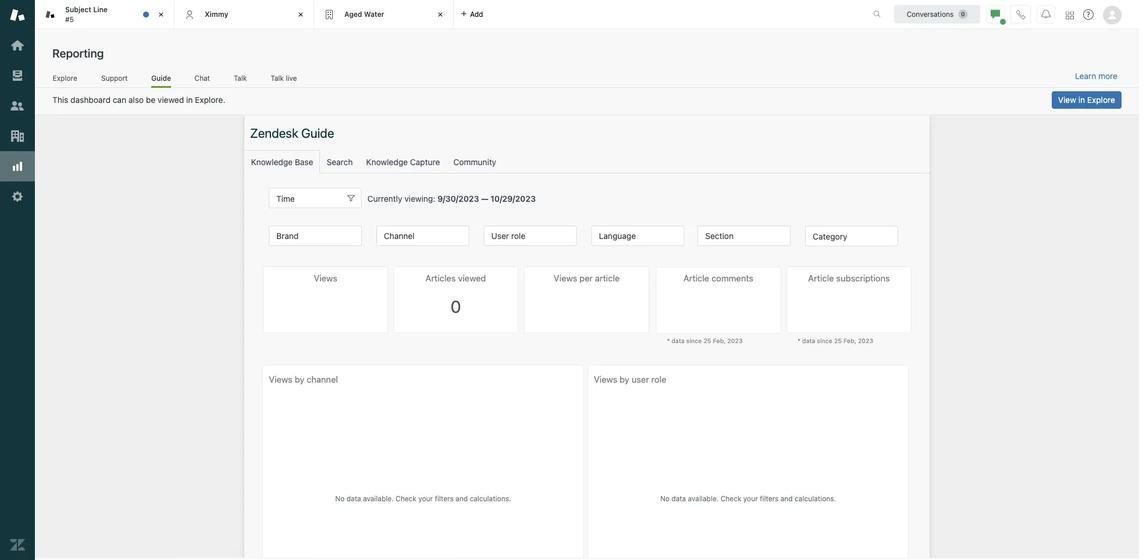 Task type: describe. For each thing, give the bounding box(es) containing it.
learn
[[1075, 71, 1096, 81]]

in inside button
[[1079, 95, 1085, 105]]

guide link
[[151, 74, 171, 88]]

add
[[470, 10, 483, 18]]

live
[[286, 74, 297, 82]]

view in explore button
[[1052, 91, 1122, 109]]

support link
[[101, 74, 128, 86]]

#5
[[65, 15, 74, 23]]

learn more
[[1075, 71, 1118, 81]]

admin image
[[10, 189, 25, 204]]

view in explore
[[1058, 95, 1115, 105]]

support
[[101, 74, 128, 82]]

close image inside tab
[[155, 9, 167, 20]]

explore inside the 'view in explore' button
[[1087, 95, 1115, 105]]

ximmy
[[205, 10, 228, 18]]

guide
[[151, 74, 171, 82]]

dashboard
[[70, 95, 111, 105]]

aged water tab
[[314, 0, 454, 29]]

2 in from the left
[[186, 95, 193, 105]]

this
[[52, 95, 68, 105]]

aged water
[[344, 10, 384, 18]]

viewed
[[158, 95, 184, 105]]

zendesk products image
[[1066, 11, 1074, 19]]

chat
[[195, 74, 210, 82]]

water
[[364, 10, 384, 18]]

button displays agent's chat status as online. image
[[991, 10, 1000, 19]]

add button
[[454, 0, 490, 29]]

reporting image
[[10, 159, 25, 174]]

talk live
[[271, 74, 297, 82]]

explore link
[[52, 74, 78, 86]]

views image
[[10, 68, 25, 83]]

get help image
[[1083, 9, 1094, 20]]

zendesk support image
[[10, 8, 25, 23]]

conversations button
[[894, 5, 980, 24]]

main element
[[0, 0, 35, 560]]

also
[[128, 95, 144, 105]]

talk for talk
[[234, 74, 247, 82]]

explore.
[[195, 95, 225, 105]]

be
[[146, 95, 155, 105]]

line
[[93, 6, 108, 14]]

get started image
[[10, 38, 25, 53]]



Task type: locate. For each thing, give the bounding box(es) containing it.
explore inside explore link
[[53, 74, 77, 82]]

talk left live
[[271, 74, 284, 82]]

this dashboard can also be viewed in explore.
[[52, 95, 225, 105]]

talk right "chat"
[[234, 74, 247, 82]]

aged
[[344, 10, 362, 18]]

close image
[[435, 9, 446, 20]]

1 vertical spatial explore
[[1087, 95, 1115, 105]]

talk for talk live
[[271, 74, 284, 82]]

0 vertical spatial explore
[[53, 74, 77, 82]]

tab
[[35, 0, 175, 29]]

tab containing subject line
[[35, 0, 175, 29]]

reporting
[[52, 46, 104, 60]]

talk
[[234, 74, 247, 82], [271, 74, 284, 82]]

subject
[[65, 6, 91, 14]]

2 talk from the left
[[271, 74, 284, 82]]

tabs tab list
[[35, 0, 861, 29]]

1 close image from the left
[[155, 9, 167, 20]]

view
[[1058, 95, 1076, 105]]

close image left ximmy
[[155, 9, 167, 20]]

0 horizontal spatial explore
[[53, 74, 77, 82]]

0 horizontal spatial in
[[186, 95, 193, 105]]

learn more link
[[1075, 71, 1118, 81]]

chat link
[[194, 74, 210, 86]]

close image inside "ximmy" tab
[[295, 9, 307, 20]]

in right viewed
[[186, 95, 193, 105]]

ximmy tab
[[175, 0, 314, 29]]

talk live link
[[270, 74, 297, 86]]

1 horizontal spatial in
[[1079, 95, 1085, 105]]

1 in from the left
[[1079, 95, 1085, 105]]

explore up this
[[53, 74, 77, 82]]

1 talk from the left
[[234, 74, 247, 82]]

talk link
[[233, 74, 247, 86]]

notifications image
[[1041, 10, 1051, 19]]

can
[[113, 95, 126, 105]]

1 horizontal spatial close image
[[295, 9, 307, 20]]

in right view
[[1079, 95, 1085, 105]]

close image left "aged"
[[295, 9, 307, 20]]

subject line #5
[[65, 6, 108, 23]]

1 horizontal spatial explore
[[1087, 95, 1115, 105]]

explore down learn more link
[[1087, 95, 1115, 105]]

more
[[1099, 71, 1118, 81]]

1 horizontal spatial talk
[[271, 74, 284, 82]]

2 close image from the left
[[295, 9, 307, 20]]

zendesk image
[[10, 538, 25, 553]]

in
[[1079, 95, 1085, 105], [186, 95, 193, 105]]

explore
[[53, 74, 77, 82], [1087, 95, 1115, 105]]

close image
[[155, 9, 167, 20], [295, 9, 307, 20]]

conversations
[[907, 10, 954, 18]]

0 horizontal spatial talk
[[234, 74, 247, 82]]

organizations image
[[10, 129, 25, 144]]

0 horizontal spatial close image
[[155, 9, 167, 20]]

customers image
[[10, 98, 25, 113]]



Task type: vqa. For each thing, say whether or not it's contained in the screenshot.
Reporting
yes



